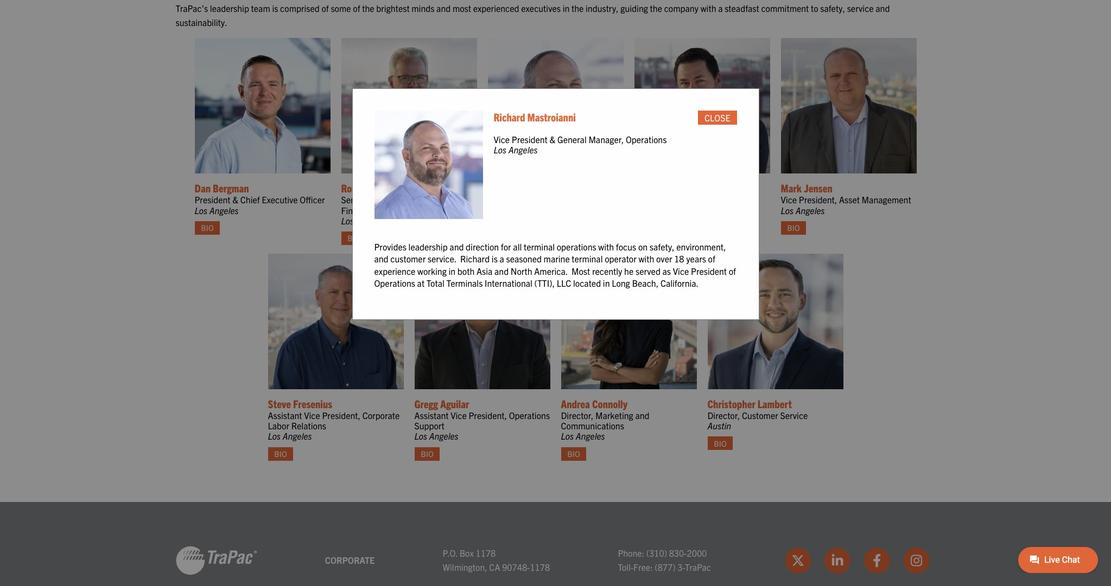 Task type: vqa. For each thing, say whether or not it's contained in the screenshot.


Task type: locate. For each thing, give the bounding box(es) containing it.
(877)
[[655, 562, 676, 573]]

leadership inside trapac's leadership team is comprised of some of the brightest minds and most experienced executives in the industry, guiding the company with a steadfast commitment to safety, service and sustainability.
[[210, 3, 249, 14]]

on
[[638, 242, 648, 252]]

andrea
[[561, 397, 590, 411]]

los down the richard mastroianni
[[494, 144, 507, 155]]

main content containing dan bergman
[[165, 0, 946, 470]]

is right team
[[272, 3, 278, 14]]

in left both
[[449, 266, 456, 277]]

recently
[[592, 266, 622, 277]]

bio link down 'support'
[[414, 448, 440, 461]]

leadership left team
[[210, 3, 249, 14]]

1 director, from the left
[[561, 410, 593, 421]]

2 horizontal spatial president
[[691, 266, 727, 277]]

1 horizontal spatial assistant
[[414, 410, 449, 421]]

bio down austin
[[714, 439, 727, 449]]

operations left the andrea
[[509, 410, 550, 421]]

a inside trapac's leadership team is comprised of some of the brightest minds and most experienced executives in the industry, guiding the company with a steadfast commitment to safety, service and sustainability.
[[718, 3, 723, 14]]

richard down "direction"
[[460, 254, 490, 265]]

0 horizontal spatial chief
[[240, 195, 260, 205]]

operations
[[557, 242, 596, 252]]

with right the company in the top of the page
[[701, 3, 716, 14]]

vice
[[494, 134, 510, 145], [367, 195, 383, 205], [781, 195, 797, 205], [673, 266, 689, 277], [304, 410, 320, 421], [451, 410, 467, 421]]

for
[[501, 242, 511, 252]]

toll-
[[618, 562, 633, 573]]

provides leadership and direction for all terminal operations with focus on safety, environment, and customer service.  richard is a seasoned marine terminal operator with over 18 years of experience working in both asia and north america.  most recently he served as vice president of operations at total terminals international (tti), llc located in long beach, california.
[[374, 242, 736, 289]]

0 vertical spatial a
[[718, 3, 723, 14]]

0 vertical spatial president
[[512, 134, 548, 145]]

1 horizontal spatial president
[[512, 134, 548, 145]]

team
[[251, 3, 270, 14]]

2000
[[687, 548, 707, 559]]

bio down 'support'
[[421, 449, 434, 459]]

operations down experience on the top left of page
[[374, 278, 415, 289]]

bio link
[[195, 221, 220, 235], [781, 221, 806, 235], [341, 232, 367, 245], [488, 232, 513, 245], [634, 232, 660, 245], [708, 437, 733, 451], [268, 448, 293, 461], [414, 448, 440, 461], [561, 448, 586, 461]]

operator
[[605, 254, 637, 265]]

is inside trapac's leadership team is comprised of some of the brightest minds and most experienced executives in the industry, guiding the company with a steadfast commitment to safety, service and sustainability.
[[272, 3, 278, 14]]

angeles down "senior"
[[356, 215, 385, 226]]

president, for gregg aguilar
[[469, 410, 507, 421]]

0 horizontal spatial director,
[[561, 410, 593, 421]]

asia
[[477, 266, 493, 277]]

with inside provides leadership and direction for all terminal operations with focus on safety, environment, and customer service.  richard is a seasoned marine terminal operator with over 18 years of experience working in both asia and north america.  most recently he served as vice president of operations at total terminals international (tti), llc located in long beach, california.
[[639, 254, 654, 265]]

and up the 'international' at left
[[495, 266, 509, 277]]

0 vertical spatial operations
[[626, 134, 667, 145]]

leadership
[[210, 3, 249, 14], [408, 242, 448, 252]]

assistant inside steve fresenius assistant vice president, corporate labor relations los angeles
[[268, 410, 302, 421]]

bio link for gregg aguilar
[[414, 448, 440, 461]]

0 vertical spatial with
[[701, 3, 716, 14]]

footer containing p.o. box 1178
[[0, 502, 1111, 587]]

with focus
[[598, 242, 636, 252]]

bio link down communications
[[561, 448, 586, 461]]

0 vertical spatial 1178
[[476, 548, 496, 559]]

1 horizontal spatial with
[[701, 3, 716, 14]]

president inside dan bergman president & chief executive officer los angeles
[[195, 195, 230, 205]]

1 vertical spatial safety,
[[650, 242, 674, 252]]

& left general
[[550, 134, 555, 145]]

1 horizontal spatial operations
[[509, 410, 550, 421]]

director,
[[561, 410, 593, 421], [708, 410, 740, 421]]

in
[[563, 3, 570, 14], [449, 266, 456, 277], [603, 278, 610, 289]]

officer
[[300, 195, 325, 205], [377, 205, 402, 216]]

1 vertical spatial president
[[195, 195, 230, 205]]

0 horizontal spatial operations
[[374, 278, 415, 289]]

terminals
[[446, 278, 483, 289]]

service
[[847, 3, 874, 14]]

bio for dan bergman
[[201, 223, 214, 233]]

1 horizontal spatial director,
[[708, 410, 740, 421]]

president, inside steve fresenius assistant vice president, corporate labor relations los angeles
[[322, 410, 360, 421]]

relations
[[291, 421, 326, 432]]

1178 right ca
[[530, 562, 550, 573]]

0 horizontal spatial officer
[[300, 195, 325, 205]]

0 horizontal spatial terminal
[[524, 242, 555, 252]]

1 horizontal spatial officer
[[377, 205, 402, 216]]

richard mastroianni dialog
[[352, 88, 759, 320]]

angeles down the richard mastroianni
[[509, 144, 538, 155]]

ron triemstra senior vice president, chief financial officer los angeles
[[341, 182, 445, 226]]

1 vertical spatial in
[[449, 266, 456, 277]]

angeles down jensen on the top
[[796, 205, 825, 216]]

1 horizontal spatial safety,
[[820, 3, 845, 14]]

phone: (310) 830-2000 toll-free: (877) 3-trapac
[[618, 548, 711, 573]]

0 horizontal spatial 1178
[[476, 548, 496, 559]]

angeles inside steve fresenius assistant vice president, corporate labor relations los angeles
[[283, 431, 312, 442]]

marketing
[[595, 410, 633, 421]]

leadership inside provides leadership and direction for all terminal operations with focus on safety, environment, and customer service.  richard is a seasoned marine terminal operator with over 18 years of experience working in both asia and north america.  most recently he served as vice president of operations at total terminals international (tti), llc located in long beach, california.
[[408, 242, 448, 252]]

dan
[[195, 182, 211, 195]]

as
[[663, 266, 671, 277]]

a left steadfast
[[718, 3, 723, 14]]

(310)
[[646, 548, 667, 559]]

both
[[457, 266, 475, 277]]

2 horizontal spatial the
[[650, 3, 662, 14]]

lambert
[[758, 397, 792, 411]]

bio down dan
[[201, 223, 214, 233]]

vice up california.
[[673, 266, 689, 277]]

1 horizontal spatial a
[[718, 3, 723, 14]]

is
[[272, 3, 278, 14], [492, 254, 498, 265]]

safety, inside provides leadership and direction for all terminal operations with focus on safety, environment, and customer service.  richard is a seasoned marine terminal operator with over 18 years of experience working in both asia and north america.  most recently he served as vice president of operations at total terminals international (tti), llc located in long beach, california.
[[650, 242, 674, 252]]

over
[[656, 254, 672, 265]]

los inside steve fresenius assistant vice president, corporate labor relations los angeles
[[268, 431, 281, 442]]

director, for christopher
[[708, 410, 740, 421]]

assistant inside gregg aguilar assistant vice president, operations support los angeles
[[414, 410, 449, 421]]

angeles down 'bergman'
[[209, 205, 239, 216]]

footer
[[0, 502, 1111, 587]]

the
[[362, 3, 374, 14], [572, 3, 584, 14], [650, 3, 662, 14]]

0 vertical spatial corporate
[[362, 410, 400, 421]]

1 vertical spatial operations
[[374, 278, 415, 289]]

with for operator
[[639, 254, 654, 265]]

2 director, from the left
[[708, 410, 740, 421]]

2 the from the left
[[572, 3, 584, 14]]

0 horizontal spatial in
[[449, 266, 456, 277]]

minds
[[412, 3, 434, 14]]

safety, inside trapac's leadership team is comprised of some of the brightest minds and most experienced executives in the industry, guiding the company with a steadfast commitment to safety, service and sustainability.
[[820, 3, 845, 14]]

director, left customer
[[708, 410, 740, 421]]

& right dan
[[232, 195, 238, 205]]

1178 up ca
[[476, 548, 496, 559]]

operations for aguilar
[[509, 410, 550, 421]]

president, for ron triemstra
[[385, 195, 423, 205]]

bio link down financial
[[341, 232, 367, 245]]

0 vertical spatial leadership
[[210, 3, 249, 14]]

2 vertical spatial operations
[[509, 410, 550, 421]]

vice left jensen on the top
[[781, 195, 797, 205]]

0 vertical spatial richard
[[494, 110, 525, 124]]

0 vertical spatial safety,
[[820, 3, 845, 14]]

with up served
[[639, 254, 654, 265]]

vice right steve
[[304, 410, 320, 421]]

bio link down austin
[[708, 437, 733, 451]]

aguilar
[[440, 397, 469, 411]]

1 vertical spatial richard
[[460, 254, 490, 265]]

los down the andrea
[[561, 431, 574, 442]]

environment,
[[676, 242, 726, 252]]

2 vertical spatial in
[[603, 278, 610, 289]]

bio down "labor"
[[274, 449, 287, 459]]

safety,
[[820, 3, 845, 14], [650, 242, 674, 252]]

industry,
[[586, 3, 619, 14]]

director, inside andrea connolly director, marketing and communications los angeles
[[561, 410, 593, 421]]

corporate image
[[176, 546, 257, 576]]

bio link down "labor"
[[268, 448, 293, 461]]

and
[[436, 3, 451, 14], [876, 3, 890, 14], [450, 242, 464, 252], [374, 254, 388, 265], [495, 266, 509, 277], [635, 410, 649, 421]]

a down for
[[500, 254, 504, 265]]

1 vertical spatial a
[[500, 254, 504, 265]]

president, inside ron triemstra senior vice president, chief financial officer los angeles
[[385, 195, 423, 205]]

with inside trapac's leadership team is comprised of some of the brightest minds and most experienced executives in the industry, guiding the company with a steadfast commitment to safety, service and sustainability.
[[701, 3, 716, 14]]

the left industry, on the top right of the page
[[572, 3, 584, 14]]

labor
[[268, 421, 289, 432]]

0 horizontal spatial with
[[639, 254, 654, 265]]

in right the executives
[[563, 3, 570, 14]]

1 horizontal spatial 1178
[[530, 562, 550, 573]]

safety, right to at the top
[[820, 3, 845, 14]]

angeles down marketing
[[576, 431, 605, 442]]

0 vertical spatial terminal
[[524, 242, 555, 252]]

2 chief from the left
[[425, 195, 445, 205]]

los down mark
[[781, 205, 794, 216]]

bio for gregg aguilar
[[421, 449, 434, 459]]

all
[[513, 242, 522, 252]]

marine
[[544, 254, 570, 265]]

close
[[705, 112, 730, 123]]

0 horizontal spatial &
[[232, 195, 238, 205]]

richard left the mastroianni
[[494, 110, 525, 124]]

bio down communications
[[567, 449, 580, 459]]

at
[[417, 278, 425, 289]]

bio link up seasoned
[[488, 232, 513, 245]]

0 horizontal spatial a
[[500, 254, 504, 265]]

1 horizontal spatial is
[[492, 254, 498, 265]]

operations inside vice president & general manager, operations los angeles
[[626, 134, 667, 145]]

assistant
[[268, 410, 302, 421], [414, 410, 449, 421]]

vice inside ron triemstra senior vice president, chief financial officer los angeles
[[367, 195, 383, 205]]

3 the from the left
[[650, 3, 662, 14]]

long
[[612, 278, 630, 289]]

0 horizontal spatial safety,
[[650, 242, 674, 252]]

working
[[417, 266, 447, 277]]

officer inside dan bergman president & chief executive officer los angeles
[[300, 195, 325, 205]]

terminal up seasoned
[[524, 242, 555, 252]]

1 vertical spatial 1178
[[530, 562, 550, 573]]

austin
[[708, 421, 731, 432]]

bio link down mark
[[781, 221, 806, 235]]

officer down triemstra
[[377, 205, 402, 216]]

1 horizontal spatial the
[[572, 3, 584, 14]]

angeles down fresenius
[[283, 431, 312, 442]]

and right marketing
[[635, 410, 649, 421]]

terminal up most
[[572, 254, 603, 265]]

christopher lambert director, customer service austin
[[708, 397, 808, 432]]

support
[[414, 421, 444, 432]]

0 vertical spatial in
[[563, 3, 570, 14]]

president inside provides leadership and direction for all terminal operations with focus on safety, environment, and customer service.  richard is a seasoned marine terminal operator with over 18 years of experience working in both asia and north america.  most recently he served as vice president of operations at total terminals international (tti), llc located in long beach, california.
[[691, 266, 727, 277]]

wilmington,
[[443, 562, 487, 573]]

1 assistant from the left
[[268, 410, 302, 421]]

bio down financial
[[348, 234, 360, 243]]

los down gregg
[[414, 431, 427, 442]]

the left 'brightest'
[[362, 3, 374, 14]]

vice president & general manager, operations los angeles
[[494, 134, 667, 155]]

1 horizontal spatial leadership
[[408, 242, 448, 252]]

bio link up 'over'
[[634, 232, 660, 245]]

0 vertical spatial &
[[550, 134, 555, 145]]

the right guiding
[[650, 3, 662, 14]]

senior
[[341, 195, 365, 205]]

director, left marketing
[[561, 410, 593, 421]]

1 vertical spatial terminal
[[572, 254, 603, 265]]

1 horizontal spatial chief
[[425, 195, 445, 205]]

los down "senior"
[[341, 215, 354, 226]]

los down dan
[[195, 205, 207, 216]]

of
[[322, 3, 329, 14], [353, 3, 360, 14], [708, 254, 715, 265], [729, 266, 736, 277]]

los down steve
[[268, 431, 281, 442]]

director, inside christopher lambert director, customer service austin
[[708, 410, 740, 421]]

jensen
[[804, 182, 832, 195]]

0 horizontal spatial president
[[195, 195, 230, 205]]

0 horizontal spatial richard
[[460, 254, 490, 265]]

1 chief from the left
[[240, 195, 260, 205]]

chief inside dan bergman president & chief executive officer los angeles
[[240, 195, 260, 205]]

officer right executive
[[300, 195, 325, 205]]

2 assistant from the left
[[414, 410, 449, 421]]

2 vertical spatial president
[[691, 266, 727, 277]]

0 vertical spatial is
[[272, 3, 278, 14]]

los inside gregg aguilar assistant vice president, operations support los angeles
[[414, 431, 427, 442]]

angeles inside vice president & general manager, operations los angeles
[[509, 144, 538, 155]]

& inside dan bergman president & chief executive officer los angeles
[[232, 195, 238, 205]]

in down the recently
[[603, 278, 610, 289]]

vice inside vice president & general manager, operations los angeles
[[494, 134, 510, 145]]

bio down mark
[[787, 223, 800, 233]]

1 horizontal spatial terminal
[[572, 254, 603, 265]]

0 horizontal spatial is
[[272, 3, 278, 14]]

gregg aguilar assistant vice president, operations support los angeles
[[414, 397, 550, 442]]

and inside andrea connolly director, marketing and communications los angeles
[[635, 410, 649, 421]]

is inside provides leadership and direction for all terminal operations with focus on safety, environment, and customer service.  richard is a seasoned marine terminal operator with over 18 years of experience working in both asia and north america.  most recently he served as vice president of operations at total terminals international (tti), llc located in long beach, california.
[[492, 254, 498, 265]]

trapac's
[[176, 3, 208, 14]]

located
[[573, 278, 601, 289]]

bio link down dan
[[195, 221, 220, 235]]

vice down the richard mastroianni
[[494, 134, 510, 145]]

bio for mark jensen
[[787, 223, 800, 233]]

with
[[701, 3, 716, 14], [639, 254, 654, 265]]

president, inside gregg aguilar assistant vice president, operations support los angeles
[[469, 410, 507, 421]]

los
[[494, 144, 507, 155], [195, 205, 207, 216], [781, 205, 794, 216], [341, 215, 354, 226], [268, 431, 281, 442], [414, 431, 427, 442], [561, 431, 574, 442]]

1 vertical spatial leadership
[[408, 242, 448, 252]]

0 horizontal spatial assistant
[[268, 410, 302, 421]]

1 vertical spatial is
[[492, 254, 498, 265]]

and left "direction"
[[450, 242, 464, 252]]

ca
[[489, 562, 500, 573]]

phone:
[[618, 548, 644, 559]]

0 horizontal spatial the
[[362, 3, 374, 14]]

(tti),
[[534, 278, 555, 289]]

los inside dan bergman president & chief executive officer los angeles
[[195, 205, 207, 216]]

richard
[[494, 110, 525, 124], [460, 254, 490, 265]]

2 horizontal spatial in
[[603, 278, 610, 289]]

chief
[[240, 195, 260, 205], [425, 195, 445, 205]]

leadership up customer
[[408, 242, 448, 252]]

angeles down aguilar
[[429, 431, 458, 442]]

1 vertical spatial &
[[232, 195, 238, 205]]

main content
[[165, 0, 946, 470]]

operations right manager,
[[626, 134, 667, 145]]

safety, up 'over'
[[650, 242, 674, 252]]

operations inside gregg aguilar assistant vice president, operations support los angeles
[[509, 410, 550, 421]]

0 horizontal spatial leadership
[[210, 3, 249, 14]]

close button
[[698, 111, 737, 125]]

mark
[[781, 182, 802, 195]]

1 horizontal spatial in
[[563, 3, 570, 14]]

vice right "senior"
[[367, 195, 383, 205]]

is up "asia" on the left top of page
[[492, 254, 498, 265]]

vice right 'support'
[[451, 410, 467, 421]]

steve
[[268, 397, 291, 411]]

2 horizontal spatial operations
[[626, 134, 667, 145]]

vice inside provides leadership and direction for all terminal operations with focus on safety, environment, and customer service.  richard is a seasoned marine terminal operator with over 18 years of experience working in both asia and north america.  most recently he served as vice president of operations at total terminals international (tti), llc located in long beach, california.
[[673, 266, 689, 277]]

bio
[[201, 223, 214, 233], [787, 223, 800, 233], [348, 234, 360, 243], [494, 234, 507, 243], [641, 234, 653, 243], [714, 439, 727, 449], [274, 449, 287, 459], [421, 449, 434, 459], [567, 449, 580, 459]]

manager,
[[589, 134, 624, 145]]

1 vertical spatial with
[[639, 254, 654, 265]]

1 horizontal spatial &
[[550, 134, 555, 145]]

bio link for dan bergman
[[195, 221, 220, 235]]



Task type: describe. For each thing, give the bounding box(es) containing it.
& inside vice president & general manager, operations los angeles
[[550, 134, 555, 145]]

1 horizontal spatial richard
[[494, 110, 525, 124]]

angeles inside dan bergman president & chief executive officer los angeles
[[209, 205, 239, 216]]

bergman
[[213, 182, 249, 195]]

director, for andrea
[[561, 410, 593, 421]]

management
[[862, 195, 911, 205]]

a inside provides leadership and direction for all terminal operations with focus on safety, environment, and customer service.  richard is a seasoned marine terminal operator with over 18 years of experience working in both asia and north america.  most recently he served as vice president of operations at total terminals international (tti), llc located in long beach, california.
[[500, 254, 504, 265]]

los inside vice president & general manager, operations los angeles
[[494, 144, 507, 155]]

connolly
[[592, 397, 627, 411]]

asset
[[839, 195, 860, 205]]

bio link for christopher lambert
[[708, 437, 733, 451]]

angeles inside gregg aguilar assistant vice president, operations support los angeles
[[429, 431, 458, 442]]

commitment
[[761, 3, 809, 14]]

bio link for andrea connolly
[[561, 448, 586, 461]]

total
[[427, 278, 444, 289]]

bio for christopher lambert
[[714, 439, 727, 449]]

p.o. box 1178 wilmington, ca 90748-1178
[[443, 548, 550, 573]]

leadership for provides
[[408, 242, 448, 252]]

mark jensen vice president, asset management los angeles
[[781, 182, 911, 216]]

years
[[686, 254, 706, 265]]

box
[[460, 548, 474, 559]]

operations inside provides leadership and direction for all terminal operations with focus on safety, environment, and customer service.  richard is a seasoned marine terminal operator with over 18 years of experience working in both asia and north america.  most recently he served as vice president of operations at total terminals international (tti), llc located in long beach, california.
[[374, 278, 415, 289]]

los inside andrea connolly director, marketing and communications los angeles
[[561, 431, 574, 442]]

served
[[636, 266, 661, 277]]

with for company
[[701, 3, 716, 14]]

bio right with focus
[[641, 234, 653, 243]]

in inside trapac's leadership team is comprised of some of the brightest minds and most experienced executives in the industry, guiding the company with a steadfast commitment to safety, service and sustainability.
[[563, 3, 570, 14]]

fresenius
[[293, 397, 332, 411]]

mastroianni
[[527, 110, 576, 124]]

brightest
[[376, 3, 410, 14]]

and down provides on the top
[[374, 254, 388, 265]]

bio for steve fresenius
[[274, 449, 287, 459]]

bio for ron triemstra
[[348, 234, 360, 243]]

assistant for gregg
[[414, 410, 449, 421]]

assistant for steve
[[268, 410, 302, 421]]

p.o.
[[443, 548, 458, 559]]

executives
[[521, 3, 561, 14]]

executive
[[262, 195, 298, 205]]

830-
[[669, 548, 687, 559]]

guiding
[[621, 3, 648, 14]]

trapac's leadership team is comprised of some of the brightest minds and most experienced executives in the industry, guiding the company with a steadfast commitment to safety, service and sustainability.
[[176, 3, 890, 28]]

company
[[664, 3, 699, 14]]

triemstra
[[359, 182, 398, 195]]

communications
[[561, 421, 624, 432]]

trapac
[[685, 562, 711, 573]]

1 vertical spatial corporate
[[325, 555, 375, 566]]

comprised
[[280, 3, 320, 14]]

beach,
[[632, 278, 659, 289]]

los inside "mark jensen vice president, asset management los angeles"
[[781, 205, 794, 216]]

seasoned
[[506, 254, 542, 265]]

financial
[[341, 205, 375, 216]]

and left most
[[436, 3, 451, 14]]

18
[[674, 254, 684, 265]]

richard mastroianni
[[494, 110, 576, 124]]

chief inside ron triemstra senior vice president, chief financial officer los angeles
[[425, 195, 445, 205]]

customer
[[390, 254, 426, 265]]

llc
[[557, 278, 571, 289]]

gregg
[[414, 397, 438, 411]]

service
[[780, 410, 808, 421]]

sustainability.
[[176, 17, 227, 28]]

most
[[453, 3, 471, 14]]

president, for steve fresenius
[[322, 410, 360, 421]]

vice inside "mark jensen vice president, asset management los angeles"
[[781, 195, 797, 205]]

vice inside gregg aguilar assistant vice president, operations support los angeles
[[451, 410, 467, 421]]

operations for president
[[626, 134, 667, 145]]

international
[[485, 278, 532, 289]]

president inside vice president & general manager, operations los angeles
[[512, 134, 548, 145]]

general
[[557, 134, 587, 145]]

experience
[[374, 266, 415, 277]]

angeles inside "mark jensen vice president, asset management los angeles"
[[796, 205, 825, 216]]

3-
[[678, 562, 685, 573]]

angeles inside andrea connolly director, marketing and communications los angeles
[[576, 431, 605, 442]]

steve fresenius assistant vice president, corporate labor relations los angeles
[[268, 397, 400, 442]]

leadership for trapac's
[[210, 3, 249, 14]]

he
[[624, 266, 634, 277]]

president, inside "mark jensen vice president, asset management los angeles"
[[799, 195, 837, 205]]

bio for andrea connolly
[[567, 449, 580, 459]]

direction
[[466, 242, 499, 252]]

corporate inside steve fresenius assistant vice president, corporate labor relations los angeles
[[362, 410, 400, 421]]

free:
[[633, 562, 653, 573]]

1 the from the left
[[362, 3, 374, 14]]

andrea connolly director, marketing and communications los angeles
[[561, 397, 649, 442]]

christopher
[[708, 397, 755, 411]]

dan bergman president & chief executive officer los angeles
[[195, 182, 325, 216]]

north
[[511, 266, 532, 277]]

and right service
[[876, 3, 890, 14]]

vice inside steve fresenius assistant vice president, corporate labor relations los angeles
[[304, 410, 320, 421]]

to
[[811, 3, 818, 14]]

los inside ron triemstra senior vice president, chief financial officer los angeles
[[341, 215, 354, 226]]

officer inside ron triemstra senior vice president, chief financial officer los angeles
[[377, 205, 402, 216]]

experienced
[[473, 3, 519, 14]]

angeles inside ron triemstra senior vice president, chief financial officer los angeles
[[356, 215, 385, 226]]

provides
[[374, 242, 406, 252]]

bio link for ron triemstra
[[341, 232, 367, 245]]

richard inside provides leadership and direction for all terminal operations with focus on safety, environment, and customer service.  richard is a seasoned marine terminal operator with over 18 years of experience working in both asia and north america.  most recently he served as vice president of operations at total terminals international (tti), llc located in long beach, california.
[[460, 254, 490, 265]]

bio link for mark jensen
[[781, 221, 806, 235]]

bio left all
[[494, 234, 507, 243]]

some
[[331, 3, 351, 14]]

ron
[[341, 182, 357, 195]]

bio link for steve fresenius
[[268, 448, 293, 461]]

california.
[[661, 278, 699, 289]]

90748-
[[502, 562, 530, 573]]



